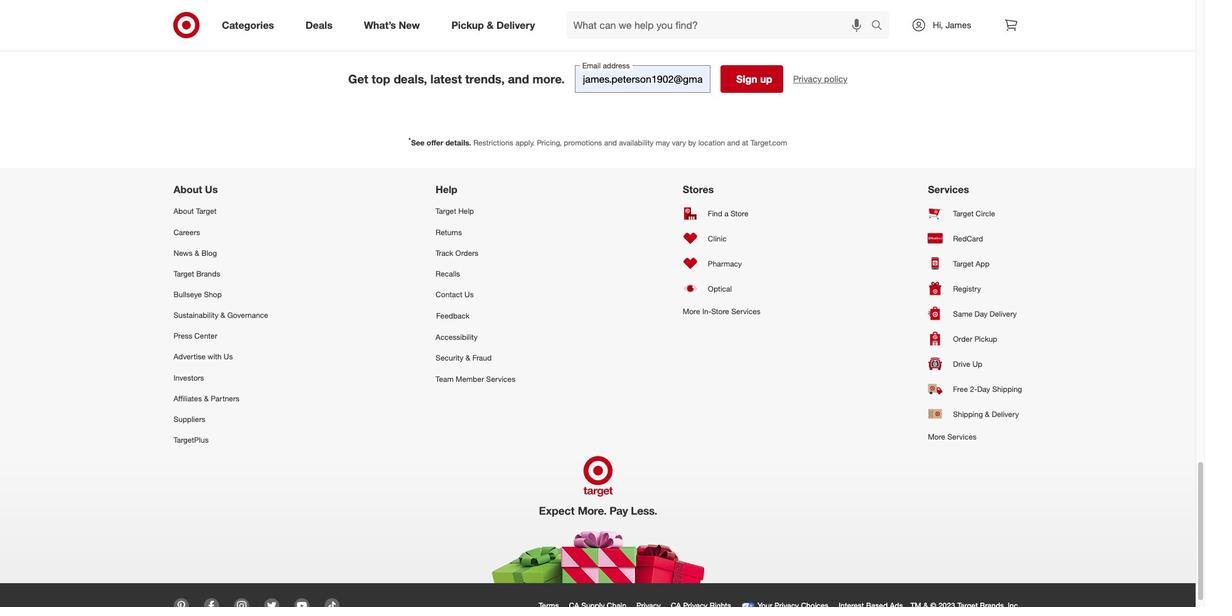 Task type: describe. For each thing, give the bounding box(es) containing it.
day inside same day delivery link
[[975, 309, 988, 319]]

center
[[194, 332, 217, 341]]

pharmacy
[[708, 259, 742, 269]]

up
[[760, 73, 772, 86]]

affiliates
[[174, 394, 202, 403]]

more services link
[[928, 427, 1022, 448]]

search button
[[866, 11, 896, 41]]

deals
[[305, 19, 332, 31]]

target app
[[953, 259, 990, 269]]

us for contact us
[[465, 290, 474, 299]]

suppliers
[[174, 415, 205, 424]]

us for about us
[[205, 184, 218, 196]]

redcard
[[953, 234, 983, 243]]

drive up link
[[928, 352, 1022, 377]]

partners
[[211, 394, 239, 403]]

careers
[[174, 228, 200, 237]]

security
[[436, 354, 463, 363]]

what's
[[364, 19, 396, 31]]

target for target app
[[953, 259, 974, 269]]

brands
[[196, 269, 220, 279]]

more for more in-store services
[[683, 307, 700, 317]]

free
[[953, 385, 968, 394]]

suppliers link
[[174, 409, 268, 430]]

availability
[[619, 138, 654, 148]]

target.com
[[750, 138, 787, 148]]

redcard link
[[928, 226, 1022, 251]]

services down fraud at the left bottom of the page
[[486, 374, 515, 384]]

target brands link
[[174, 264, 268, 284]]

bullseye shop
[[174, 290, 222, 299]]

sustainability
[[174, 311, 218, 320]]

store for in-
[[711, 307, 729, 317]]

same
[[953, 309, 973, 319]]

up
[[972, 360, 982, 369]]

2 horizontal spatial and
[[727, 138, 740, 148]]

target for target help
[[436, 207, 456, 216]]

team member services link
[[436, 369, 515, 390]]

sustainability & governance
[[174, 311, 268, 320]]

target inside about target link
[[196, 207, 217, 216]]

shipping & delivery
[[953, 410, 1019, 419]]

stores
[[683, 184, 714, 196]]

press center
[[174, 332, 217, 341]]

privacy policy link
[[793, 73, 847, 86]]

member
[[456, 374, 484, 384]]

order pickup
[[953, 334, 997, 344]]

promotions
[[564, 138, 602, 148]]

target help link
[[436, 201, 515, 222]]

load more button
[[565, 10, 630, 38]]

1 horizontal spatial shipping
[[992, 385, 1022, 394]]

* see offer details. restrictions apply. pricing, promotions and availability may vary by location and at target.com
[[409, 136, 787, 148]]

1 vertical spatial help
[[458, 207, 474, 216]]

investors
[[174, 373, 204, 383]]

new
[[399, 19, 420, 31]]

target for target circle
[[953, 209, 974, 218]]

us inside advertise with us link
[[224, 352, 233, 362]]

governance
[[227, 311, 268, 320]]

bullseye
[[174, 290, 202, 299]]

latest
[[430, 72, 462, 86]]

delivery for shipping & delivery
[[992, 410, 1019, 419]]

drive
[[953, 360, 970, 369]]

see
[[411, 138, 425, 148]]

load
[[574, 18, 596, 30]]

location
[[698, 138, 725, 148]]

services down optical link
[[731, 307, 761, 317]]

news & blog link
[[174, 243, 268, 264]]

trends,
[[465, 72, 505, 86]]

more
[[599, 18, 622, 30]]

pickup & delivery link
[[441, 11, 551, 39]]

press center link
[[174, 326, 268, 347]]

at
[[742, 138, 748, 148]]

hi,
[[933, 19, 943, 30]]

affiliates & partners link
[[174, 388, 268, 409]]

find
[[708, 209, 722, 218]]

clinic link
[[683, 226, 761, 251]]

services down shipping & delivery link in the bottom of the page
[[947, 433, 977, 442]]

0 horizontal spatial help
[[436, 184, 457, 196]]

& for affiliates
[[204, 394, 209, 403]]

shipping & delivery link
[[928, 402, 1022, 427]]

target circle link
[[928, 201, 1022, 226]]

0 horizontal spatial shipping
[[953, 410, 983, 419]]

get top deals, latest trends, and more.
[[348, 72, 565, 86]]

track orders link
[[436, 243, 515, 264]]

free 2-day shipping
[[953, 385, 1022, 394]]

sign
[[736, 73, 757, 86]]

more services
[[928, 433, 977, 442]]

delivery for same day delivery
[[990, 309, 1017, 319]]

target: expect more. pay less. image
[[421, 451, 774, 584]]

more in-store services link
[[683, 302, 761, 322]]

target brands
[[174, 269, 220, 279]]



Task type: locate. For each thing, give the bounding box(es) containing it.
& left blog
[[195, 248, 199, 258]]

day right "same"
[[975, 309, 988, 319]]

get
[[348, 72, 368, 86]]

1 vertical spatial pickup
[[974, 334, 997, 344]]

about up about target
[[174, 184, 202, 196]]

james
[[945, 19, 971, 30]]

target inside target app link
[[953, 259, 974, 269]]

optical
[[708, 284, 732, 294]]

day right free
[[977, 385, 990, 394]]

& for security
[[466, 354, 470, 363]]

services up the target circle
[[928, 184, 969, 196]]

delivery
[[496, 19, 535, 31], [990, 309, 1017, 319], [992, 410, 1019, 419]]

optical link
[[683, 276, 761, 302]]

sustainability & governance link
[[174, 305, 268, 326]]

target left circle
[[953, 209, 974, 218]]

& inside shipping & delivery link
[[985, 410, 990, 419]]

1 vertical spatial day
[[977, 385, 990, 394]]

circle
[[976, 209, 995, 218]]

1 vertical spatial store
[[711, 307, 729, 317]]

pickup right order
[[974, 334, 997, 344]]

1 vertical spatial more
[[928, 433, 945, 442]]

more left in-
[[683, 307, 700, 317]]

order pickup link
[[928, 327, 1022, 352]]

vary
[[672, 138, 686, 148]]

store
[[731, 209, 748, 218], [711, 307, 729, 317]]

0 vertical spatial shipping
[[992, 385, 1022, 394]]

0 horizontal spatial and
[[508, 72, 529, 86]]

& for news
[[195, 248, 199, 258]]

1 vertical spatial about
[[174, 207, 194, 216]]

drive up
[[953, 360, 982, 369]]

and left availability
[[604, 138, 617, 148]]

store for a
[[731, 209, 748, 218]]

us inside contact us link
[[465, 290, 474, 299]]

track
[[436, 248, 453, 258]]

*
[[409, 136, 411, 144]]

blog
[[201, 248, 217, 258]]

0 vertical spatial more
[[683, 307, 700, 317]]

target inside target brands 'link'
[[174, 269, 194, 279]]

1 horizontal spatial store
[[731, 209, 748, 218]]

restrictions
[[473, 138, 513, 148]]

offer
[[427, 138, 443, 148]]

feedback button
[[436, 305, 515, 327]]

shipping up more services link
[[953, 410, 983, 419]]

1 vertical spatial delivery
[[990, 309, 1017, 319]]

0 vertical spatial us
[[205, 184, 218, 196]]

same day delivery
[[953, 309, 1017, 319]]

more.
[[533, 72, 565, 86]]

shipping up shipping & delivery
[[992, 385, 1022, 394]]

& down free 2-day shipping
[[985, 410, 990, 419]]

0 horizontal spatial pickup
[[451, 19, 484, 31]]

and left at
[[727, 138, 740, 148]]

us right contact
[[465, 290, 474, 299]]

policy
[[824, 74, 847, 84]]

day inside free 2-day shipping link
[[977, 385, 990, 394]]

1 horizontal spatial more
[[928, 433, 945, 442]]

fraud
[[472, 354, 492, 363]]

0 vertical spatial help
[[436, 184, 457, 196]]

None text field
[[575, 65, 710, 93]]

0 vertical spatial pickup
[[451, 19, 484, 31]]

load more
[[574, 18, 622, 30]]

by
[[688, 138, 696, 148]]

0 vertical spatial about
[[174, 184, 202, 196]]

1 horizontal spatial us
[[224, 352, 233, 362]]

find a store link
[[683, 201, 761, 226]]

about us
[[174, 184, 218, 196]]

& down bullseye shop link
[[220, 311, 225, 320]]

1 horizontal spatial help
[[458, 207, 474, 216]]

What can we help you find? suggestions appear below search field
[[566, 11, 874, 39]]

0 horizontal spatial us
[[205, 184, 218, 196]]

& inside news & blog link
[[195, 248, 199, 258]]

team member services
[[436, 374, 515, 384]]

1 horizontal spatial and
[[604, 138, 617, 148]]

us up about target link
[[205, 184, 218, 196]]

help up returns link
[[458, 207, 474, 216]]

1 horizontal spatial pickup
[[974, 334, 997, 344]]

about up careers
[[174, 207, 194, 216]]

0 vertical spatial delivery
[[496, 19, 535, 31]]

& right "affiliates"
[[204, 394, 209, 403]]

about
[[174, 184, 202, 196], [174, 207, 194, 216]]

help up target help
[[436, 184, 457, 196]]

in-
[[702, 307, 711, 317]]

2 vertical spatial delivery
[[992, 410, 1019, 419]]

target up returns
[[436, 207, 456, 216]]

about target link
[[174, 201, 268, 222]]

pricing,
[[537, 138, 562, 148]]

app
[[976, 259, 990, 269]]

1 vertical spatial shipping
[[953, 410, 983, 419]]

shop
[[204, 290, 222, 299]]

returns
[[436, 228, 462, 237]]

2 horizontal spatial us
[[465, 290, 474, 299]]

& left fraud at the left bottom of the page
[[466, 354, 470, 363]]

target app link
[[928, 251, 1022, 276]]

track orders
[[436, 248, 478, 258]]

shipping
[[992, 385, 1022, 394], [953, 410, 983, 419]]

pickup up get top deals, latest trends, and more. at the left top
[[451, 19, 484, 31]]

registry
[[953, 284, 981, 294]]

categories
[[222, 19, 274, 31]]

more down shipping & delivery link in the bottom of the page
[[928, 433, 945, 442]]

pickup inside order pickup link
[[974, 334, 997, 344]]

recalls link
[[436, 264, 515, 284]]

top
[[372, 72, 390, 86]]

& inside security & fraud link
[[466, 354, 470, 363]]

store down optical link
[[711, 307, 729, 317]]

& for sustainability
[[220, 311, 225, 320]]

target down news
[[174, 269, 194, 279]]

& inside the pickup & delivery link
[[487, 19, 494, 31]]

a
[[724, 209, 728, 218]]

contact us link
[[436, 284, 515, 305]]

target circle
[[953, 209, 995, 218]]

& inside sustainability & governance link
[[220, 311, 225, 320]]

delivery down free 2-day shipping
[[992, 410, 1019, 419]]

what's new
[[364, 19, 420, 31]]

order
[[953, 334, 972, 344]]

security & fraud link
[[436, 348, 515, 369]]

clinic
[[708, 234, 727, 243]]

pickup
[[451, 19, 484, 31], [974, 334, 997, 344]]

1 about from the top
[[174, 184, 202, 196]]

target down about us
[[196, 207, 217, 216]]

delivery up trends,
[[496, 19, 535, 31]]

target for target brands
[[174, 269, 194, 279]]

advertise
[[174, 352, 206, 362]]

deals,
[[394, 72, 427, 86]]

what's new link
[[353, 11, 436, 39]]

& for pickup
[[487, 19, 494, 31]]

privacy
[[793, 74, 822, 84]]

& for shipping
[[985, 410, 990, 419]]

and
[[508, 72, 529, 86], [604, 138, 617, 148], [727, 138, 740, 148]]

privacy policy
[[793, 74, 847, 84]]

delivery for pickup & delivery
[[496, 19, 535, 31]]

feedback
[[436, 311, 470, 321]]

0 horizontal spatial store
[[711, 307, 729, 317]]

details.
[[445, 138, 471, 148]]

& up trends,
[[487, 19, 494, 31]]

sign up
[[736, 73, 772, 86]]

accessibility link
[[436, 327, 515, 348]]

returns link
[[436, 222, 515, 243]]

store right a
[[731, 209, 748, 218]]

pharmacy link
[[683, 251, 761, 276]]

more for more services
[[928, 433, 945, 442]]

help
[[436, 184, 457, 196], [458, 207, 474, 216]]

deals link
[[295, 11, 348, 39]]

and left the more.
[[508, 72, 529, 86]]

target left app
[[953, 259, 974, 269]]

recalls
[[436, 269, 460, 279]]

target inside target help link
[[436, 207, 456, 216]]

team
[[436, 374, 454, 384]]

us right with
[[224, 352, 233, 362]]

about for about target
[[174, 207, 194, 216]]

more in-store services
[[683, 307, 761, 317]]

apply.
[[515, 138, 535, 148]]

about target
[[174, 207, 217, 216]]

1 vertical spatial us
[[465, 290, 474, 299]]

0 vertical spatial store
[[731, 209, 748, 218]]

0 horizontal spatial more
[[683, 307, 700, 317]]

categories link
[[211, 11, 290, 39]]

sign up button
[[720, 65, 783, 93]]

bullseye shop link
[[174, 284, 268, 305]]

delivery up order pickup
[[990, 309, 1017, 319]]

investors link
[[174, 368, 268, 388]]

same day delivery link
[[928, 302, 1022, 327]]

2 about from the top
[[174, 207, 194, 216]]

& inside affiliates & partners link
[[204, 394, 209, 403]]

press
[[174, 332, 192, 341]]

about for about us
[[174, 184, 202, 196]]

pickup inside the pickup & delivery link
[[451, 19, 484, 31]]

0 vertical spatial day
[[975, 309, 988, 319]]

pickup & delivery
[[451, 19, 535, 31]]

affiliates & partners
[[174, 394, 239, 403]]

free 2-day shipping link
[[928, 377, 1022, 402]]

services
[[928, 184, 969, 196], [731, 307, 761, 317], [486, 374, 515, 384], [947, 433, 977, 442]]

2-
[[970, 385, 977, 394]]

2 vertical spatial us
[[224, 352, 233, 362]]



Task type: vqa. For each thing, say whether or not it's contained in the screenshot.
Find a Store
yes



